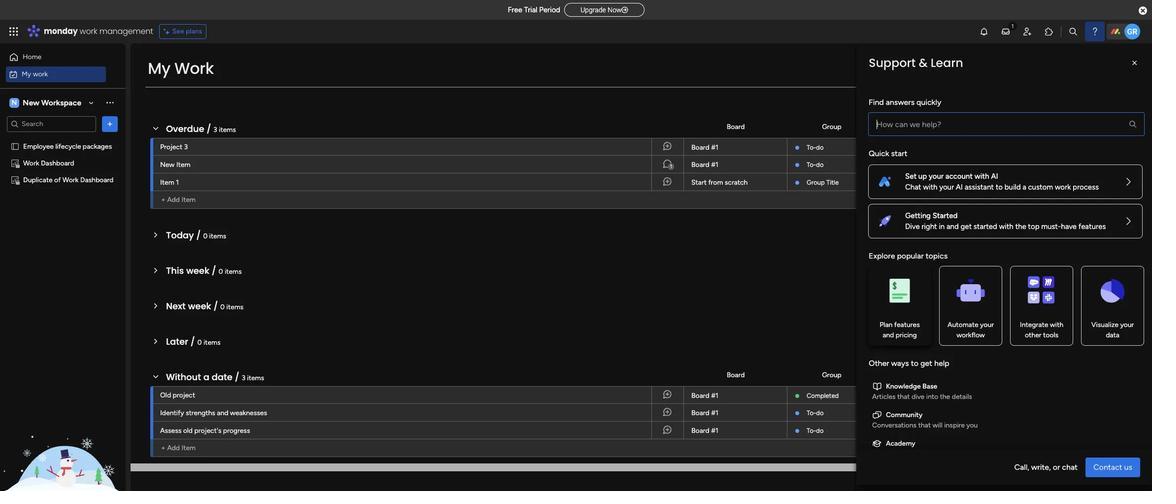 Task type: locate. For each thing, give the bounding box(es) containing it.
your
[[929, 172, 944, 181], [940, 183, 954, 192], [980, 321, 994, 329], [1121, 321, 1134, 329]]

0 vertical spatial from
[[709, 178, 723, 187]]

board inside heading
[[969, 230, 987, 238]]

my down the home
[[22, 70, 31, 78]]

that down community
[[919, 421, 931, 430]]

to right like
[[1117, 70, 1123, 79]]

0 horizontal spatial work
[[23, 159, 39, 167]]

add down assess
[[167, 444, 180, 453]]

from inside heading
[[986, 272, 1000, 280]]

0
[[203, 232, 208, 241], [219, 268, 223, 276], [220, 303, 225, 312], [197, 339, 202, 347]]

to
[[1117, 70, 1123, 79], [996, 183, 1003, 192], [911, 359, 919, 368]]

3 right "overdue"
[[213, 126, 217, 134]]

Filter dashboard by text search field
[[187, 79, 280, 95]]

0 vertical spatial the
[[986, 70, 996, 79]]

greg robinson image
[[1125, 24, 1141, 39]]

your down v2 overdue deadline icon on the top of the page
[[929, 172, 944, 181]]

1 vertical spatial dashboard
[[80, 176, 114, 184]]

board for second "board #1" link from the top
[[692, 161, 710, 169]]

private dashboard image down "public board" image
[[10, 158, 20, 168]]

a left date
[[203, 371, 209, 383]]

from
[[709, 178, 723, 187], [986, 272, 1000, 280]]

#1 for 3rd "board #1" link from the bottom of the page
[[711, 392, 719, 400]]

0 horizontal spatial work
[[33, 70, 48, 78]]

0 horizontal spatial features
[[895, 321, 920, 329]]

How can we help? search field
[[869, 112, 1145, 136]]

work up duplicate
[[23, 159, 39, 167]]

notifications image
[[979, 27, 989, 36]]

1 vertical spatial 1
[[176, 178, 179, 187]]

week right this
[[186, 265, 209, 277]]

dive
[[912, 393, 925, 401]]

2 vertical spatial new
[[160, 161, 175, 169]]

0 vertical spatial that
[[898, 393, 910, 401]]

1 horizontal spatial will
[[947, 450, 957, 458]]

0 down "this week / 0 items"
[[220, 303, 225, 312]]

group title
[[807, 179, 839, 186]]

expert
[[999, 450, 1019, 458]]

features up pricing
[[895, 321, 920, 329]]

0 vertical spatial 3
[[213, 126, 217, 134]]

1 private dashboard image from the top
[[10, 158, 20, 168]]

0 vertical spatial work
[[80, 26, 97, 37]]

without a date / 3 items
[[166, 371, 264, 383]]

free
[[508, 5, 522, 14]]

in
[[939, 222, 945, 231]]

0 vertical spatial to
[[1117, 70, 1123, 79]]

link container element
[[872, 382, 1139, 392], [872, 410, 1139, 420], [872, 439, 1139, 449]]

header element
[[857, 43, 1152, 148]]

work down the home
[[33, 70, 48, 78]]

column for priority column
[[990, 189, 1014, 197]]

0 horizontal spatial start from scratch
[[692, 178, 748, 187]]

0 right today
[[203, 232, 208, 241]]

board #1 for board #1 group
[[969, 230, 996, 238]]

nov
[[967, 161, 979, 169], [961, 178, 973, 186]]

column for date column
[[983, 165, 1007, 173]]

1 to- from the top
[[807, 144, 816, 151]]

get left started
[[961, 222, 972, 231]]

low
[[1101, 160, 1114, 169]]

people
[[895, 122, 917, 131]]

lottie animation image
[[0, 392, 126, 491]]

board for first "board #1" link from the top of the page
[[692, 143, 710, 152]]

the inside main content
[[986, 70, 996, 79]]

1 + add item from the top
[[161, 196, 196, 204]]

0 vertical spatial start
[[692, 178, 707, 187]]

1 vertical spatial work
[[33, 70, 48, 78]]

an
[[990, 450, 998, 458]]

help image
[[1090, 27, 1100, 36]]

#1 for fourth "board #1" link from the top of the page
[[711, 409, 719, 418]]

board for board #1 group
[[969, 230, 987, 238]]

1 board #1 link from the top
[[690, 139, 781, 157]]

chat
[[1062, 463, 1078, 472]]

1 vertical spatial that
[[919, 421, 931, 430]]

nov 28
[[967, 161, 988, 169]]

302390365
[[1091, 453, 1127, 462]]

0 vertical spatial dashboard
[[41, 159, 74, 167]]

that down knowledge
[[898, 393, 910, 401]]

new up item 1
[[160, 161, 175, 169]]

1 horizontal spatial dashboard
[[80, 176, 114, 184]]

1 vertical spatial from
[[986, 272, 1000, 280]]

my work
[[148, 57, 214, 79]]

None search field
[[187, 79, 280, 95]]

and
[[1050, 70, 1062, 79], [947, 222, 959, 231], [883, 331, 894, 340], [217, 409, 228, 418]]

1 horizontal spatial 3
[[213, 126, 217, 134]]

add down item 1
[[167, 196, 180, 204]]

link container element containing community
[[872, 410, 1139, 420]]

0 vertical spatial a
[[1023, 183, 1027, 192]]

workspace options image
[[105, 98, 115, 108]]

0 horizontal spatial that
[[898, 393, 910, 401]]

items inside overdue / 3 items
[[219, 126, 236, 134]]

workflow
[[957, 331, 985, 340]]

3 right project
[[184, 143, 188, 151]]

packages
[[83, 142, 112, 151]]

my for my work
[[148, 57, 170, 79]]

column right date
[[983, 165, 1007, 173]]

from for start from scratch group
[[986, 272, 1000, 280]]

see
[[1125, 70, 1136, 79]]

board #1 link
[[690, 139, 781, 157], [690, 156, 781, 174], [690, 387, 781, 406], [690, 404, 781, 423], [690, 422, 781, 441]]

items down "this week / 0 items"
[[227, 303, 244, 312]]

1 vertical spatial scratch
[[1002, 272, 1025, 280]]

1 horizontal spatial work
[[80, 26, 97, 37]]

search image
[[268, 83, 276, 91]]

link container element containing academy
[[872, 439, 1139, 449]]

build
[[1005, 183, 1021, 192]]

set
[[905, 172, 917, 181]]

assess old project's progress
[[160, 427, 250, 435]]

from for start from scratch link at the right
[[709, 178, 723, 187]]

ai logo image
[[879, 176, 891, 188]]

board for 3rd "board #1" link from the bottom of the page
[[692, 392, 710, 400]]

1 vertical spatial a
[[203, 371, 209, 383]]

board for fourth "board #1" link from the top of the page
[[692, 409, 710, 418]]

board #1 inside group
[[969, 230, 996, 238]]

work right monday
[[80, 26, 97, 37]]

employee lifecycle packages
[[23, 142, 112, 151]]

choose
[[961, 70, 985, 79]]

list box
[[0, 136, 126, 321]]

to inside the set up your account with ai chat with your ai assistant to build a custom work process
[[996, 183, 1003, 192]]

getting started logo image
[[879, 215, 891, 227]]

now
[[608, 6, 622, 14]]

board #1 heading
[[969, 229, 996, 239]]

0 vertical spatial nov
[[967, 161, 979, 169]]

1 vertical spatial the
[[1016, 222, 1027, 231]]

3 inside without a date / 3 items
[[242, 374, 245, 383]]

and down plan
[[883, 331, 894, 340]]

working
[[1018, 178, 1044, 186]]

a
[[1023, 183, 1027, 192], [203, 371, 209, 383]]

3 to-do from the top
[[807, 410, 824, 417]]

features right have
[[1079, 222, 1106, 231]]

items right date
[[247, 374, 264, 383]]

0 vertical spatial week
[[186, 265, 209, 277]]

0 horizontal spatial ai
[[956, 183, 963, 192]]

week right the 'next'
[[188, 300, 211, 313]]

1 horizontal spatial the
[[986, 70, 996, 79]]

ai down account
[[956, 183, 963, 192]]

2 vertical spatial group
[[822, 371, 842, 379]]

link container element for articles that dive into the details
[[872, 382, 1139, 392]]

items up without a date / 3 items
[[204, 339, 221, 347]]

1 vertical spatial start from scratch
[[969, 272, 1025, 280]]

board #1 group
[[967, 229, 1131, 263]]

scratch for start from scratch group
[[1002, 272, 1025, 280]]

the right into
[[940, 393, 950, 401]]

work
[[174, 57, 214, 79], [23, 159, 39, 167], [63, 176, 79, 184]]

getting started dive right in and get started with the top must-have features
[[905, 211, 1106, 231]]

quickly
[[917, 98, 942, 107]]

work right on at the right
[[1055, 183, 1071, 192]]

items up "this week / 0 items"
[[209, 232, 226, 241]]

1 vertical spatial + add item
[[161, 444, 196, 453]]

start from scratch for start from scratch group
[[969, 272, 1025, 280]]

a right build at the top right
[[1023, 183, 1027, 192]]

1 vertical spatial to
[[996, 183, 1003, 192]]

0 up next week / 0 items
[[219, 268, 223, 276]]

with down up
[[923, 183, 938, 192]]

1 vertical spatial features
[[895, 321, 920, 329]]

write,
[[1032, 463, 1051, 472]]

2 vertical spatial 3
[[242, 374, 245, 383]]

nov left 28
[[967, 161, 979, 169]]

start from scratch heading
[[969, 271, 1025, 281]]

0 horizontal spatial the
[[940, 393, 950, 401]]

1 horizontal spatial from
[[986, 272, 1000, 280]]

pricing
[[896, 331, 917, 340]]

private dashboard image
[[10, 158, 20, 168], [10, 175, 20, 185]]

dashboard up of
[[41, 159, 74, 167]]

1 vertical spatial nov
[[961, 178, 973, 186]]

your inside automate your workflow
[[980, 321, 994, 329]]

2 board #1 link from the top
[[690, 156, 781, 174]]

scratch inside start from scratch heading
[[1002, 272, 1025, 280]]

new right n
[[23, 98, 39, 107]]

#1 inside heading
[[988, 230, 996, 238]]

period
[[539, 5, 561, 14]]

you right inspire
[[967, 421, 978, 430]]

start inside heading
[[969, 272, 984, 280]]

my inside button
[[22, 70, 31, 78]]

main content
[[131, 24, 1148, 491]]

inspire
[[945, 421, 965, 430]]

link container element containing knowledge base
[[872, 382, 1139, 392]]

1 horizontal spatial to
[[996, 183, 1003, 192]]

dapulse close image
[[1139, 6, 1148, 16]]

customize
[[372, 82, 405, 91]]

1 vertical spatial will
[[947, 450, 957, 458]]

0 right later
[[197, 339, 202, 347]]

the inside extra links container element
[[940, 393, 950, 401]]

old
[[183, 427, 193, 435]]

0 vertical spatial get
[[961, 222, 972, 231]]

0 vertical spatial ai
[[991, 172, 998, 181]]

3
[[213, 126, 217, 134], [184, 143, 188, 151], [242, 374, 245, 383]]

will left "make"
[[947, 450, 957, 458]]

1 horizontal spatial 1
[[670, 164, 672, 170]]

board #1
[[692, 143, 719, 152], [692, 161, 719, 169], [969, 230, 996, 238], [692, 392, 719, 400], [692, 409, 719, 418], [692, 427, 719, 435]]

nov left 29
[[961, 178, 973, 186]]

contact us
[[1094, 463, 1133, 472]]

board #1 for first "board #1" link from the top of the page
[[692, 143, 719, 152]]

with right started
[[999, 222, 1014, 231]]

ai up "priority column"
[[991, 172, 998, 181]]

work up item
[[174, 57, 214, 79]]

workspace selection element
[[9, 97, 83, 109]]

1 vertical spatial start
[[969, 272, 984, 280]]

old
[[160, 391, 171, 400]]

interactive
[[872, 450, 906, 458]]

automate your workflow
[[948, 321, 994, 340]]

new item
[[149, 82, 179, 91]]

with up "tools"
[[1050, 321, 1064, 329]]

1 vertical spatial new
[[23, 98, 39, 107]]

column right priority
[[990, 189, 1014, 197]]

public board image
[[10, 142, 20, 151]]

new left item
[[149, 82, 164, 91]]

today / 0 items
[[166, 229, 226, 242]]

you left an
[[977, 450, 989, 458]]

popular
[[897, 251, 924, 261]]

this
[[166, 265, 184, 277]]

item down project 3
[[176, 161, 190, 169]]

get left help
[[921, 359, 933, 368]]

0 horizontal spatial start
[[692, 178, 707, 187]]

and right "in"
[[947, 222, 959, 231]]

1 to-do from the top
[[807, 144, 824, 151]]

0 vertical spatial will
[[933, 421, 943, 430]]

1 vertical spatial link container element
[[872, 410, 1139, 420]]

columns
[[1023, 70, 1049, 79]]

items up next week / 0 items
[[225, 268, 242, 276]]

overdue
[[166, 123, 204, 135]]

0 vertical spatial start from scratch
[[692, 178, 748, 187]]

work right of
[[63, 176, 79, 184]]

3 to- from the top
[[807, 410, 816, 417]]

nov for nov 28
[[967, 161, 979, 169]]

0 vertical spatial group
[[822, 122, 842, 131]]

start
[[692, 178, 707, 187], [969, 272, 984, 280]]

to right ways
[[911, 359, 919, 368]]

start from scratch inside group
[[969, 272, 1025, 280]]

integrate
[[1020, 321, 1049, 329]]

1 vertical spatial get
[[921, 359, 933, 368]]

that for conversations
[[919, 421, 931, 430]]

1 horizontal spatial scratch
[[1002, 272, 1025, 280]]

1 vertical spatial ai
[[956, 183, 963, 192]]

dashboard down packages
[[80, 176, 114, 184]]

1 vertical spatial add
[[167, 444, 180, 453]]

scratch inside start from scratch link
[[725, 178, 748, 187]]

base
[[923, 383, 938, 391]]

2 vertical spatial work
[[63, 176, 79, 184]]

items inside without a date / 3 items
[[247, 374, 264, 383]]

integrate with other tools
[[1020, 321, 1064, 340]]

private dashboard image for duplicate of work dashboard
[[10, 175, 20, 185]]

without
[[166, 371, 201, 383]]

items right "overdue"
[[219, 126, 236, 134]]

the left boards,
[[986, 70, 996, 79]]

your right visualize
[[1121, 321, 1134, 329]]

5 board #1 link from the top
[[690, 422, 781, 441]]

1
[[670, 164, 672, 170], [176, 178, 179, 187]]

+ add item down item 1
[[161, 196, 196, 204]]

2 link container element from the top
[[872, 410, 1139, 420]]

0 vertical spatial +
[[161, 196, 165, 204]]

new inside workspace selection element
[[23, 98, 39, 107]]

1 vertical spatial week
[[188, 300, 211, 313]]

0 vertical spatial link container element
[[872, 382, 1139, 392]]

1 link container element from the top
[[872, 382, 1139, 392]]

+ add item
[[161, 196, 196, 204], [161, 444, 196, 453]]

3 link container element from the top
[[872, 439, 1139, 449]]

+ add item down assess
[[161, 444, 196, 453]]

0 horizontal spatial 1
[[176, 178, 179, 187]]

1 horizontal spatial that
[[919, 421, 931, 430]]

new for new item
[[149, 82, 164, 91]]

item up today / 0 items
[[182, 196, 196, 204]]

2 vertical spatial that
[[933, 450, 946, 458]]

new item button
[[145, 79, 183, 95]]

1 horizontal spatial start from scratch
[[969, 272, 1025, 280]]

like
[[1105, 70, 1115, 79]]

0 vertical spatial you
[[967, 421, 978, 430]]

0 vertical spatial add
[[167, 196, 180, 204]]

0 vertical spatial + add item
[[161, 196, 196, 204]]

2 horizontal spatial 3
[[242, 374, 245, 383]]

scratch
[[725, 178, 748, 187], [1002, 272, 1025, 280]]

0 horizontal spatial will
[[933, 421, 943, 430]]

dapulse rightstroke image
[[622, 6, 628, 14]]

no
[[977, 290, 986, 299]]

id: 302390365 element
[[1077, 452, 1140, 464]]

will left inspire
[[933, 421, 943, 430]]

2 vertical spatial to
[[911, 359, 919, 368]]

&
[[919, 55, 928, 71]]

your up workflow
[[980, 321, 994, 329]]

0 horizontal spatial 3
[[184, 143, 188, 151]]

board #1 for fourth "board #1" link from the top of the page
[[692, 409, 719, 418]]

my up new item at the top left of the page
[[148, 57, 170, 79]]

2 horizontal spatial that
[[933, 450, 946, 458]]

#1 for second "board #1" link from the top
[[711, 161, 719, 169]]

2 horizontal spatial work
[[1055, 183, 1071, 192]]

the
[[986, 70, 996, 79], [1016, 222, 1027, 231], [940, 393, 950, 401]]

dashboard
[[41, 159, 74, 167], [80, 176, 114, 184]]

1 horizontal spatial get
[[961, 222, 972, 231]]

list box containing employee lifecycle packages
[[0, 136, 126, 321]]

answers
[[886, 98, 915, 107]]

the left the top
[[1016, 222, 1027, 231]]

to left build at the top right
[[996, 183, 1003, 192]]

1 horizontal spatial a
[[1023, 183, 1027, 192]]

you
[[967, 421, 978, 430], [977, 450, 989, 458]]

+ down assess
[[161, 444, 165, 453]]

extra links container element
[[869, 378, 1143, 491]]

#1
[[711, 143, 719, 152], [711, 161, 719, 169], [988, 230, 996, 238], [711, 392, 719, 400], [711, 409, 719, 418], [711, 427, 719, 435]]

home
[[23, 53, 42, 61]]

week for this
[[186, 265, 209, 277]]

0 horizontal spatial my
[[22, 70, 31, 78]]

work for monday
[[80, 26, 97, 37]]

2 vertical spatial the
[[940, 393, 950, 401]]

1 horizontal spatial my
[[148, 57, 170, 79]]

new inside button
[[149, 82, 164, 91]]

0 vertical spatial work
[[174, 57, 214, 79]]

option
[[0, 138, 126, 139]]

1 vertical spatial +
[[161, 444, 165, 453]]

0 horizontal spatial scratch
[[725, 178, 748, 187]]

2 horizontal spatial the
[[1016, 222, 1027, 231]]

features
[[1079, 222, 1106, 231], [895, 321, 920, 329]]

0 horizontal spatial from
[[709, 178, 723, 187]]

choose the boards, columns and people you'd like to see
[[961, 70, 1136, 79]]

1 vertical spatial column
[[990, 189, 1014, 197]]

+ down item 1
[[161, 196, 165, 204]]

private dashboard image left duplicate
[[10, 175, 20, 185]]

0 vertical spatial new
[[149, 82, 164, 91]]

that right courses
[[933, 450, 946, 458]]

column
[[983, 165, 1007, 173], [990, 189, 1014, 197]]

link container element for interactive courses that will make you an expert
[[872, 439, 1139, 449]]

work
[[80, 26, 97, 37], [33, 70, 48, 78], [1055, 183, 1071, 192]]

1 horizontal spatial features
[[1079, 222, 1106, 231]]

+
[[161, 196, 165, 204], [161, 444, 165, 453]]

1 do from the top
[[816, 144, 824, 151]]

4 do from the top
[[816, 427, 824, 435]]

1 vertical spatial private dashboard image
[[10, 175, 20, 185]]

items inside later / 0 items
[[204, 339, 221, 347]]

3 do from the top
[[816, 410, 824, 417]]

items
[[335, 82, 352, 91], [219, 126, 236, 134], [209, 232, 226, 241], [225, 268, 242, 276], [227, 303, 244, 312], [204, 339, 221, 347], [247, 374, 264, 383]]

private dashboard image for work dashboard
[[10, 158, 20, 168]]

0 vertical spatial column
[[983, 165, 1007, 173]]

topics
[[926, 251, 948, 261]]

hide done items
[[302, 82, 352, 91]]

and inside getting started dive right in and get started with the top must-have features
[[947, 222, 959, 231]]

#1 for first "board #1" link from the bottom of the page
[[711, 427, 719, 435]]

0 vertical spatial features
[[1079, 222, 1106, 231]]

2 private dashboard image from the top
[[10, 175, 20, 185]]

0 horizontal spatial dashboard
[[41, 159, 74, 167]]

explore
[[869, 251, 895, 261]]

work inside my work button
[[33, 70, 48, 78]]

2 do from the top
[[816, 161, 824, 169]]

ways
[[891, 359, 909, 368]]

chat
[[905, 183, 922, 192]]

0 horizontal spatial to
[[911, 359, 919, 368]]

3 right date
[[242, 374, 245, 383]]

main content containing overdue /
[[131, 24, 1148, 491]]

account
[[946, 172, 973, 181]]



Task type: vqa. For each thing, say whether or not it's contained in the screenshot.
Search
no



Task type: describe. For each thing, give the bounding box(es) containing it.
my for my work
[[22, 70, 31, 78]]

done
[[318, 82, 334, 91]]

weaknesses
[[230, 409, 267, 418]]

inbox image
[[1001, 27, 1011, 36]]

2 horizontal spatial work
[[174, 57, 214, 79]]

interactive courses that will make you an expert
[[872, 450, 1019, 458]]

features inside plan features and pricing
[[895, 321, 920, 329]]

1 vertical spatial 3
[[184, 143, 188, 151]]

week for next
[[188, 300, 211, 313]]

lottie animation element
[[0, 392, 126, 491]]

options image
[[105, 119, 115, 129]]

this week / 0 items
[[166, 265, 242, 277]]

find answers quickly
[[869, 98, 942, 107]]

plan features and pricing
[[880, 321, 920, 340]]

0 inside later / 0 items
[[197, 339, 202, 347]]

knowledge
[[886, 383, 921, 391]]

item down "new item" at the left
[[160, 178, 174, 187]]

later
[[166, 336, 188, 348]]

start from scratch group
[[967, 271, 1131, 305]]

started
[[933, 211, 958, 220]]

workspace image
[[9, 97, 19, 108]]

item down old
[[182, 444, 196, 453]]

working on it
[[1018, 178, 1059, 186]]

1 + from the top
[[161, 196, 165, 204]]

assistant
[[965, 183, 994, 192]]

duplicate
[[23, 176, 53, 184]]

help
[[935, 359, 950, 368]]

1 image
[[1009, 20, 1017, 31]]

with inside integrate with other tools
[[1050, 321, 1064, 329]]

my work button
[[6, 66, 106, 82]]

up
[[919, 172, 927, 181]]

learn
[[931, 55, 964, 71]]

2 + add item from the top
[[161, 444, 196, 453]]

3 board #1 link from the top
[[690, 387, 781, 406]]

group for items
[[822, 122, 842, 131]]

next week / 0 items
[[166, 300, 244, 313]]

you'd
[[1086, 70, 1103, 79]]

features inside getting started dive right in and get started with the top must-have features
[[1079, 222, 1106, 231]]

duplicate of work dashboard
[[23, 176, 114, 184]]

/ right today
[[196, 229, 201, 242]]

date column
[[967, 165, 1007, 173]]

data
[[1106, 331, 1120, 340]]

0 inside next week / 0 items
[[220, 303, 225, 312]]

3 inside overdue / 3 items
[[213, 126, 217, 134]]

into
[[927, 393, 939, 401]]

Search in workspace field
[[21, 118, 82, 130]]

your inside visualize your data
[[1121, 321, 1134, 329]]

board for first "board #1" link from the bottom of the page
[[692, 427, 710, 435]]

/ up next week / 0 items
[[212, 265, 216, 277]]

0 inside "this week / 0 items"
[[219, 268, 223, 276]]

knowledge base
[[886, 383, 938, 391]]

the inside getting started dive right in and get started with the top must-have features
[[1016, 222, 1027, 231]]

and inside plan features and pricing
[[883, 331, 894, 340]]

start for start from scratch link at the right
[[692, 178, 707, 187]]

28
[[980, 161, 988, 169]]

monday work management
[[44, 26, 153, 37]]

new item
[[160, 161, 190, 169]]

people
[[1063, 70, 1085, 79]]

priority
[[967, 189, 989, 197]]

details
[[952, 393, 972, 401]]

old project
[[160, 391, 195, 400]]

new workspace
[[23, 98, 81, 107]]

0 horizontal spatial a
[[203, 371, 209, 383]]

2 to-do from the top
[[807, 161, 824, 169]]

items inside today / 0 items
[[209, 232, 226, 241]]

work inside the set up your account with ai chat with your ai assistant to build a custom work process
[[1055, 183, 1071, 192]]

title
[[827, 179, 839, 186]]

later / 0 items
[[166, 336, 221, 348]]

help button
[[1069, 463, 1103, 480]]

integrate with other tools link
[[1010, 266, 1074, 346]]

items inside next week / 0 items
[[227, 303, 244, 312]]

start for start from scratch group
[[969, 272, 984, 280]]

scratch for start from scratch link at the right
[[725, 178, 748, 187]]

have
[[1061, 222, 1077, 231]]

group for /
[[822, 371, 842, 379]]

date
[[212, 371, 233, 383]]

/ right later
[[191, 336, 195, 348]]

automate your workflow link
[[940, 266, 1003, 346]]

plan features and pricing link
[[869, 266, 932, 346]]

/ right date
[[235, 371, 239, 383]]

v2 overdue deadline image
[[939, 160, 947, 169]]

right
[[922, 222, 937, 231]]

articles
[[872, 393, 896, 401]]

must-
[[1042, 222, 1061, 231]]

4 board #1 link from the top
[[690, 404, 781, 423]]

remove image
[[1129, 454, 1137, 462]]

search everything image
[[1069, 27, 1079, 36]]

2 add from the top
[[167, 444, 180, 453]]

items right done
[[335, 82, 352, 91]]

4 to-do from the top
[[807, 427, 824, 435]]

management
[[99, 26, 153, 37]]

make
[[959, 450, 976, 458]]

board #1 for 3rd "board #1" link from the bottom of the page
[[692, 392, 719, 400]]

2 horizontal spatial to
[[1117, 70, 1123, 79]]

work for my
[[33, 70, 48, 78]]

4 to- from the top
[[807, 427, 816, 435]]

#1 for board #1 group
[[988, 230, 996, 238]]

board #1 for second "board #1" link from the top
[[692, 161, 719, 169]]

support & learn
[[869, 55, 964, 71]]

link container element for conversations that will inspire you
[[872, 410, 1139, 420]]

see plans button
[[159, 24, 207, 39]]

hide
[[302, 82, 316, 91]]

with inside getting started dive right in and get started with the top must-have features
[[999, 222, 1014, 231]]

visualize your data link
[[1081, 266, 1145, 346]]

get inside getting started dive right in and get started with the top must-have features
[[961, 222, 972, 231]]

2 + from the top
[[161, 444, 165, 453]]

workspace
[[41, 98, 81, 107]]

project 3
[[160, 143, 188, 151]]

visualize your data
[[1092, 321, 1134, 340]]

new for new workspace
[[23, 98, 39, 107]]

board #1 for first "board #1" link from the bottom of the page
[[692, 427, 719, 435]]

start from scratch for start from scratch link at the right
[[692, 178, 748, 187]]

1 horizontal spatial work
[[63, 176, 79, 184]]

upgrade now link
[[564, 3, 645, 17]]

search container element
[[869, 97, 1145, 136]]

selection
[[988, 290, 1016, 299]]

help
[[1077, 467, 1095, 476]]

that for articles
[[898, 393, 910, 401]]

courses
[[907, 450, 931, 458]]

0 vertical spatial 1
[[670, 164, 672, 170]]

lifecycle
[[55, 142, 81, 151]]

and left people
[[1050, 70, 1062, 79]]

top
[[1028, 222, 1040, 231]]

it
[[1055, 178, 1059, 186]]

or
[[1053, 463, 1060, 472]]

apps image
[[1045, 27, 1054, 36]]

project
[[160, 143, 182, 151]]

1 vertical spatial you
[[977, 450, 989, 458]]

other ways to get help
[[869, 359, 950, 368]]

#1 for first "board #1" link from the top of the page
[[711, 143, 719, 152]]

priority column
[[967, 189, 1014, 197]]

0 inside today / 0 items
[[203, 232, 208, 241]]

call,
[[1015, 463, 1030, 472]]

call, write, or chat
[[1015, 463, 1078, 472]]

boards,
[[998, 70, 1021, 79]]

today
[[166, 229, 194, 242]]

monday
[[44, 26, 78, 37]]

items inside "this week / 0 items"
[[225, 268, 242, 276]]

automate
[[948, 321, 979, 329]]

invite members image
[[1023, 27, 1033, 36]]

articles that dive into the details
[[872, 393, 972, 401]]

academy
[[886, 440, 916, 448]]

a inside the set up your account with ai chat with your ai assistant to build a custom work process
[[1023, 183, 1027, 192]]

start
[[891, 149, 908, 158]]

your down account
[[940, 183, 954, 192]]

v2 info image
[[1124, 210, 1131, 221]]

nov for nov 29
[[961, 178, 973, 186]]

explore popular topics
[[869, 251, 948, 261]]

nov 29
[[961, 178, 982, 186]]

1 vertical spatial group
[[807, 179, 825, 186]]

see plans
[[172, 27, 202, 35]]

with up assistant
[[975, 172, 990, 181]]

find
[[869, 98, 884, 107]]

assess
[[160, 427, 181, 435]]

1 add from the top
[[167, 196, 180, 204]]

plans
[[186, 27, 202, 35]]

id: 302390365
[[1081, 453, 1127, 462]]

no selection
[[977, 290, 1016, 299]]

other
[[869, 359, 890, 368]]

plan
[[880, 321, 893, 329]]

1 horizontal spatial ai
[[991, 172, 998, 181]]

1 vertical spatial work
[[23, 159, 39, 167]]

new for new item
[[160, 161, 175, 169]]

tools
[[1043, 331, 1059, 340]]

select product image
[[9, 27, 19, 36]]

0 horizontal spatial get
[[921, 359, 933, 368]]

and right strengths at left
[[217, 409, 228, 418]]

/ down "this week / 0 items"
[[214, 300, 218, 313]]

/ right "overdue"
[[207, 123, 211, 135]]

2 to- from the top
[[807, 161, 816, 169]]



